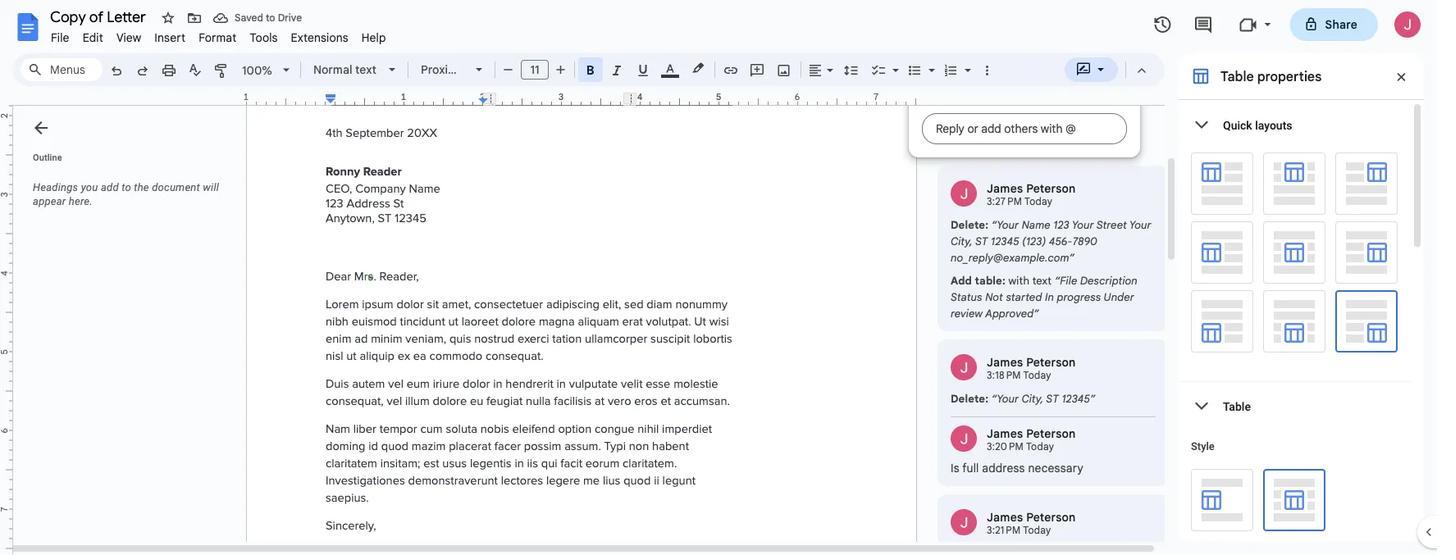 Task type: vqa. For each thing, say whether or not it's contained in the screenshot.
4th "HEADING"
no



Task type: locate. For each thing, give the bounding box(es) containing it.
name
[[1022, 219, 1051, 232]]

mode and view toolbar
[[1064, 53, 1155, 86]]

Font size text field
[[522, 60, 548, 80]]

4 james from the top
[[987, 511, 1023, 525]]

city, up add
[[951, 235, 973, 248]]

0 horizontal spatial to
[[122, 181, 131, 194]]

1 delete: from the top
[[951, 219, 989, 232]]

1 your from the left
[[1072, 219, 1094, 232]]

today up name at the right of the page
[[1025, 196, 1053, 208]]

to inside headings you add to the document will appear here.
[[122, 181, 131, 194]]

full
[[962, 461, 979, 476]]

city, down james peterson 3:18 pm today
[[1022, 392, 1044, 406]]

james peterson image left '3:21 pm'
[[951, 510, 977, 536]]

menu bar
[[44, 21, 393, 48]]

"your inside ""your name 123 your street your city, st 12345 (123) 456-7890 no_reply@example.com""
[[991, 219, 1019, 232]]

0 vertical spatial text
[[355, 62, 376, 77]]

insert
[[154, 30, 186, 45]]

appear
[[33, 195, 66, 208]]

table
[[1221, 68, 1254, 84], [1223, 400, 1251, 413]]

extensions
[[291, 30, 348, 45]]

normal text
[[313, 62, 376, 77]]

2 delete: from the top
[[951, 392, 989, 406]]

Align table to bottom and right document margins radio
[[1335, 290, 1398, 353]]

your up 7890
[[1072, 219, 1094, 232]]

james peterson 3:18 pm today
[[987, 356, 1076, 382]]

james peterson 3:21 pm today
[[987, 511, 1076, 537]]

today inside james peterson 3:18 pm today
[[1023, 370, 1051, 382]]

peterson inside the james peterson 3:20 pm today
[[1026, 427, 1076, 441]]

1 vertical spatial st
[[1046, 392, 1059, 406]]

necessary
[[1028, 461, 1083, 476]]

2 james from the top
[[987, 356, 1023, 370]]

highlight color image
[[689, 58, 707, 78]]

0 vertical spatial to
[[266, 12, 275, 24]]

Align table to bottom document margin and center horizontally radio
[[1263, 290, 1326, 353]]

1 vertical spatial james peterson image
[[951, 426, 977, 452]]

proxima
[[421, 62, 464, 77]]

Rename text field
[[44, 7, 155, 26]]

1 horizontal spatial your
[[1129, 219, 1151, 232]]

1 vertical spatial table
[[1223, 400, 1251, 413]]

3:21 pm
[[987, 525, 1021, 537]]

peterson
[[1026, 182, 1076, 196], [1026, 356, 1076, 370], [1026, 427, 1076, 441], [1026, 511, 1076, 525]]

0 vertical spatial table
[[1221, 68, 1254, 84]]

progress
[[1057, 291, 1101, 304]]

here.
[[69, 195, 93, 208]]

james inside the james peterson 3:20 pm today
[[987, 427, 1023, 441]]

today inside james peterson 3:27 pm today
[[1025, 196, 1053, 208]]

james
[[987, 182, 1023, 196], [987, 356, 1023, 370], [987, 427, 1023, 441], [987, 511, 1023, 525]]

0 horizontal spatial st
[[975, 235, 988, 248]]

peterson right '3:21 pm'
[[1026, 511, 1076, 525]]

st
[[975, 235, 988, 248], [1046, 392, 1059, 406]]

(123)
[[1022, 235, 1046, 248]]

james peterson image
[[951, 355, 977, 381]]

1 "your from the top
[[991, 219, 1019, 232]]

drive
[[278, 12, 302, 24]]

1 horizontal spatial city,
[[1022, 392, 1044, 406]]

1 horizontal spatial text
[[1032, 274, 1052, 288]]

text inside "option"
[[355, 62, 376, 77]]

0 vertical spatial city,
[[951, 235, 973, 248]]

12345"
[[1062, 392, 1096, 406]]

1 vertical spatial delete:
[[951, 392, 989, 406]]

st left 12345"
[[1046, 392, 1059, 406]]

view
[[116, 30, 141, 45]]

format
[[199, 30, 237, 45]]

quick
[[1223, 118, 1252, 132]]

table for table
[[1223, 400, 1251, 413]]

peterson for james peterson 3:18 pm today
[[1026, 356, 1076, 370]]

0 vertical spatial "your
[[991, 219, 1019, 232]]

james peterson image for james peterson 3:20 pm today
[[951, 426, 977, 452]]

st left 12345
[[975, 235, 988, 248]]

menu bar containing file
[[44, 21, 393, 48]]

style
[[1191, 440, 1215, 453]]

"your
[[991, 219, 1019, 232], [991, 392, 1019, 406]]

1 vertical spatial to
[[122, 181, 131, 194]]

Align table to bottom and left document margins radio
[[1191, 290, 1253, 353]]

numbered list menu image
[[961, 59, 971, 65]]

to
[[266, 12, 275, 24], [122, 181, 131, 194]]

saved to drive
[[235, 12, 302, 24]]

3:18 pm
[[987, 370, 1021, 382]]

today for james peterson 3:18 pm today
[[1023, 370, 1051, 382]]

city, inside ""your name 123 your street your city, st 12345 (123) 456-7890 no_reply@example.com""
[[951, 235, 973, 248]]

peterson inside james peterson 3:18 pm today
[[1026, 356, 1076, 370]]

1 horizontal spatial st
[[1046, 392, 1059, 406]]

delete: down james peterson icon
[[951, 392, 989, 406]]

3 james from the top
[[987, 427, 1023, 441]]

Align table to top document margin and center horizontally radio
[[1263, 153, 1326, 215]]

4 peterson from the top
[[1026, 511, 1076, 525]]

table inside tab
[[1223, 400, 1251, 413]]

table properties
[[1221, 68, 1322, 84]]

you
[[81, 181, 98, 194]]

0 horizontal spatial city,
[[951, 235, 973, 248]]

2 your from the left
[[1129, 219, 1151, 232]]

2 vertical spatial james peterson image
[[951, 510, 977, 536]]

james up address
[[987, 427, 1023, 441]]

james peterson image
[[951, 181, 977, 207], [951, 426, 977, 452], [951, 510, 977, 536]]

2 james peterson image from the top
[[951, 426, 977, 452]]

james inside james peterson 3:21 pm today
[[987, 511, 1023, 525]]

peterson up 123 at top right
[[1026, 182, 1076, 196]]

help menu item
[[355, 28, 393, 47]]

document
[[152, 181, 200, 194]]

1 vertical spatial text
[[1032, 274, 1052, 288]]

3 james peterson image from the top
[[951, 510, 977, 536]]

james up name at the right of the page
[[987, 182, 1023, 196]]

peterson up necessary
[[1026, 427, 1076, 441]]

delete: for delete: "your city, st 12345"
[[951, 392, 989, 406]]

file menu item
[[44, 28, 76, 47]]

text down help menu item
[[355, 62, 376, 77]]

1 vertical spatial city,
[[1022, 392, 1044, 406]]

peterson for james peterson 3:20 pm today
[[1026, 427, 1076, 441]]

menu bar banner
[[0, 0, 1437, 555]]

today
[[1025, 196, 1053, 208], [1023, 370, 1051, 382], [1026, 441, 1054, 454], [1023, 525, 1051, 537]]

file
[[51, 30, 69, 45]]

james peterson image for james peterson 3:27 pm today
[[951, 181, 977, 207]]

1 james from the top
[[987, 182, 1023, 196]]

Align table to left document margin and center vertically radio
[[1191, 221, 1253, 284]]

3:20 pm
[[987, 441, 1024, 454]]

your
[[1072, 219, 1094, 232], [1129, 219, 1151, 232]]

delete: down '3:27 pm'
[[951, 219, 989, 232]]

text
[[355, 62, 376, 77], [1032, 274, 1052, 288]]

Inline style radio
[[1191, 469, 1253, 532]]

james up delete: "your city, st 12345"
[[987, 356, 1023, 370]]

outline heading
[[13, 151, 236, 174]]

Center table within document margins radio
[[1263, 221, 1326, 284]]

0 vertical spatial james peterson image
[[951, 181, 977, 207]]

today up delete: "your city, st 12345"
[[1023, 370, 1051, 382]]

your right street
[[1129, 219, 1151, 232]]

0 horizontal spatial your
[[1072, 219, 1094, 232]]

"your up 12345
[[991, 219, 1019, 232]]

"your down 3:18 pm
[[991, 392, 1019, 406]]

7890
[[1073, 235, 1098, 248]]

"file
[[1055, 274, 1077, 288]]

"file description status not started in progress under review approved"
[[951, 274, 1138, 320]]

font list. proxima nova selected. option
[[421, 58, 495, 81]]

3:27 pm
[[987, 196, 1022, 208]]

1 peterson from the top
[[1026, 182, 1076, 196]]

document outline element
[[13, 106, 236, 555]]

james peterson image up full
[[951, 426, 977, 452]]

3 peterson from the top
[[1026, 427, 1076, 441]]

to left drive
[[266, 12, 275, 24]]

address
[[982, 461, 1025, 476]]

city,
[[951, 235, 973, 248], [1022, 392, 1044, 406]]

line & paragraph spacing image
[[842, 58, 861, 81]]

0 vertical spatial st
[[975, 235, 988, 248]]

is full address necessary
[[951, 461, 1083, 476]]

peterson inside james peterson 3:21 pm today
[[1026, 511, 1076, 525]]

2 peterson from the top
[[1026, 356, 1076, 370]]

proxima nova
[[421, 62, 495, 77]]

0 vertical spatial delete:
[[951, 219, 989, 232]]

delete:
[[951, 219, 989, 232], [951, 392, 989, 406]]

Star checkbox
[[157, 7, 180, 30]]

1 james peterson image from the top
[[951, 181, 977, 207]]

james for james peterson 3:27 pm today
[[987, 182, 1023, 196]]

james down address
[[987, 511, 1023, 525]]

today for james peterson 3:20 pm today
[[1026, 441, 1054, 454]]

james inside james peterson 3:27 pm today
[[987, 182, 1023, 196]]

1 horizontal spatial to
[[266, 12, 275, 24]]

tools
[[250, 30, 278, 45]]

12345
[[991, 235, 1019, 248]]

add
[[951, 274, 972, 288]]

james peterson image left '3:27 pm'
[[951, 181, 977, 207]]

today inside james peterson 3:21 pm today
[[1023, 525, 1051, 537]]

today right '3:21 pm'
[[1023, 525, 1051, 537]]

delete: "your city, st 12345"
[[951, 392, 1096, 406]]

menu bar inside menu bar banner
[[44, 21, 393, 48]]

peterson up 12345"
[[1026, 356, 1076, 370]]

today inside the james peterson 3:20 pm today
[[1026, 441, 1054, 454]]

today for james peterson 3:21 pm today
[[1023, 525, 1051, 537]]

Align table to right document margin and center vertically radio
[[1335, 221, 1398, 284]]

james inside james peterson 3:18 pm today
[[987, 356, 1023, 370]]

1 vertical spatial "your
[[991, 392, 1019, 406]]

text up in
[[1032, 274, 1052, 288]]

0 horizontal spatial text
[[355, 62, 376, 77]]

main toolbar
[[102, 0, 1000, 339]]

quick layouts tab
[[1178, 101, 1411, 149]]

to left the
[[122, 181, 131, 194]]

today up necessary
[[1026, 441, 1054, 454]]

peterson inside james peterson 3:27 pm today
[[1026, 182, 1076, 196]]

james peterson image for james peterson 3:21 pm today
[[951, 510, 977, 536]]



Task type: describe. For each thing, give the bounding box(es) containing it.
headings
[[33, 181, 78, 194]]

quick layouts
[[1223, 118, 1292, 132]]

2 "your from the top
[[991, 392, 1019, 406]]

share
[[1325, 17, 1358, 32]]

review
[[951, 307, 983, 320]]

the
[[134, 181, 149, 194]]

Reply field
[[922, 114, 1127, 145]]

Font size field
[[521, 60, 555, 80]]

edit menu item
[[76, 28, 110, 47]]

to inside "button"
[[266, 12, 275, 24]]

james for james peterson 3:20 pm today
[[987, 427, 1023, 441]]

help
[[362, 30, 386, 45]]

extensions menu item
[[284, 28, 355, 47]]

Menus field
[[21, 58, 103, 81]]

Align table to top and right document margins radio
[[1335, 153, 1398, 215]]

checklist menu image
[[888, 59, 899, 65]]

insert menu item
[[148, 28, 192, 47]]

table tab
[[1178, 382, 1411, 431]]

is
[[951, 461, 960, 476]]

james for james peterson 3:18 pm today
[[987, 356, 1023, 370]]

nova
[[467, 62, 495, 77]]

Zoom text field
[[238, 59, 277, 82]]

table for table properties
[[1221, 68, 1254, 84]]

format menu item
[[192, 28, 243, 47]]

"your name 123 your street your city, st 12345 (123) 456-7890 no_reply@example.com"
[[951, 219, 1151, 265]]

no_reply@example.com"
[[951, 251, 1075, 265]]

edit
[[83, 30, 103, 45]]

started
[[1006, 291, 1042, 304]]

peterson for james peterson 3:21 pm today
[[1026, 511, 1076, 525]]

st inside ""your name 123 your street your city, st 12345 (123) 456-7890 no_reply@example.com""
[[975, 235, 988, 248]]

outline
[[33, 152, 62, 162]]

in
[[1045, 291, 1054, 304]]

123
[[1053, 219, 1069, 232]]

456-
[[1049, 235, 1073, 248]]

under
[[1104, 291, 1134, 304]]

status
[[951, 291, 982, 304]]

james for james peterson 3:21 pm today
[[987, 511, 1023, 525]]

table properties section
[[1178, 53, 1424, 555]]

approved"
[[985, 307, 1039, 320]]

add table: with text
[[951, 274, 1055, 288]]

not
[[985, 291, 1003, 304]]

bulleted list menu image
[[924, 59, 935, 65]]

james peterson 3:20 pm today
[[987, 427, 1076, 454]]

Wrap text style radio
[[1263, 469, 1326, 532]]

Align table to top and left document margins radio
[[1191, 153, 1253, 215]]

today for james peterson 3:27 pm today
[[1025, 196, 1053, 208]]

text color image
[[661, 58, 679, 78]]

add
[[101, 181, 119, 194]]

table properties application
[[0, 0, 1437, 555]]

saved
[[235, 12, 263, 24]]

normal
[[313, 62, 352, 77]]

Zoom field
[[235, 58, 297, 83]]

properties
[[1257, 68, 1322, 84]]

saved to drive button
[[209, 7, 306, 30]]

layouts
[[1255, 118, 1292, 132]]

1
[[243, 91, 249, 103]]

styles list. normal text selected. option
[[313, 58, 379, 81]]

view menu item
[[110, 28, 148, 47]]

with
[[1009, 274, 1030, 288]]

will
[[203, 181, 219, 194]]

description
[[1080, 274, 1138, 288]]

tools menu item
[[243, 28, 284, 47]]

delete: for delete:
[[951, 219, 989, 232]]

table:
[[975, 274, 1006, 288]]

peterson for james peterson 3:27 pm today
[[1026, 182, 1076, 196]]

headings you add to the document will appear here.
[[33, 181, 219, 208]]

street
[[1097, 219, 1127, 232]]

share button
[[1290, 8, 1378, 41]]

james peterson 3:27 pm today
[[987, 182, 1076, 208]]

insert image image
[[775, 58, 794, 81]]



